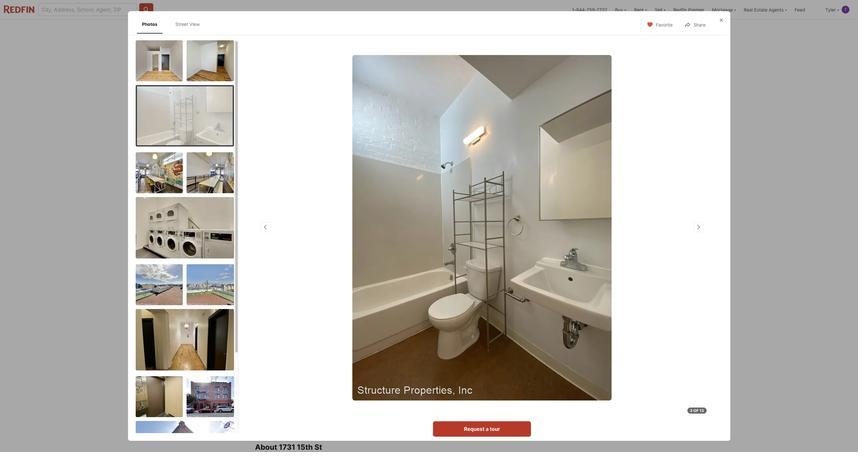 Task type: describe. For each thing, give the bounding box(es) containing it.
terms of use link
[[436, 382, 456, 385]]

1731 15th st image
[[352, 55, 612, 401]]

street view tab
[[170, 16, 205, 32]]

photos
[[573, 190, 588, 195]]

©2023
[[423, 382, 432, 385]]

submit search image
[[143, 6, 150, 13]]

favorite button
[[642, 18, 679, 31]]

map data ©2023
[[408, 382, 432, 385]]

tour for request a tour button to the top
[[557, 244, 567, 250]]

baths
[[337, 234, 351, 241]]

message
[[546, 265, 569, 271]]

sq
[[366, 234, 373, 241]]

map
[[472, 382, 479, 385]]

user photo image
[[842, 6, 850, 13]]

1-
[[572, 7, 577, 12]]

terms
[[436, 382, 445, 385]]

send a message button
[[506, 260, 591, 275]]

view inside the street view tab
[[190, 22, 200, 27]]

request a tour dialog
[[128, 11, 731, 453]]

map region
[[255, 252, 489, 416]]

directions
[[456, 291, 473, 296]]

13 inside the request a tour dialog
[[700, 409, 704, 413]]

City, Address, School, Agent, ZIP search field
[[38, 3, 137, 16]]

request a tour for request a tour button to the top
[[531, 244, 567, 250]]

share button
[[680, 18, 711, 31]]

redfin
[[674, 7, 687, 12]]

data
[[416, 382, 422, 385]]

0 vertical spatial request
[[531, 244, 551, 250]]

tab list inside the request a tour dialog
[[136, 15, 211, 34]]

13 photos
[[567, 190, 588, 195]]

request a tour button inside dialog
[[433, 422, 531, 437]]

map
[[408, 382, 415, 385]]

13 inside button
[[567, 190, 572, 195]]

report a map error
[[459, 382, 486, 385]]

15th for about 1731 15th st
[[297, 443, 313, 452]]

0 vertical spatial request a tour button
[[506, 240, 591, 255]]

premier
[[689, 7, 705, 12]]

street view for street view button
[[424, 291, 443, 296]]

redfin premier
[[674, 7, 705, 12]]

photos
[[142, 22, 157, 27]]

request a tour for request a tour button in dialog
[[464, 426, 500, 433]]

3 tab from the left
[[350, 21, 393, 36]]

of for 13
[[694, 409, 699, 413]]

st for contact 1731 15th st
[[564, 223, 571, 231]]

a for request a tour button to the top
[[552, 244, 555, 250]]

st for about 1731 15th st
[[315, 443, 322, 452]]

request inside dialog
[[464, 426, 485, 433]]

a for send a message button
[[542, 265, 545, 271]]

view inside street view button
[[435, 291, 443, 296]]



Task type: vqa. For each thing, say whether or not it's contained in the screenshot.
Suffern High School is an amazing school which offers the students an excellent education and preparation for higher education. The arts and athletic programs are well established and diverse to satisfy every student's nee
no



Task type: locate. For each thing, give the bounding box(es) containing it.
0 horizontal spatial 13
[[567, 190, 572, 195]]

1 horizontal spatial 1731
[[533, 223, 547, 231]]

1 horizontal spatial 15th
[[549, 223, 562, 231]]

1731 right contact
[[533, 223, 547, 231]]

1 horizontal spatial of
[[694, 409, 699, 413]]

0 horizontal spatial 1731
[[279, 443, 295, 452]]

1 horizontal spatial view
[[435, 291, 443, 296]]

favorite
[[656, 22, 673, 27]]

0 vertical spatial street view
[[175, 22, 200, 27]]

1-844-759-7732 link
[[572, 7, 608, 12]]

view
[[190, 22, 200, 27], [435, 291, 443, 296]]

tab
[[255, 21, 306, 36], [306, 21, 350, 36], [350, 21, 393, 36], [393, 21, 433, 36]]

$1,350
[[255, 224, 280, 233]]

map entry image
[[456, 212, 488, 244]]

160 sq ft
[[366, 224, 380, 241]]

1 tab from the left
[[255, 21, 306, 36]]

1 vertical spatial street
[[424, 291, 434, 296]]

use
[[450, 382, 456, 385]]

street
[[175, 22, 188, 27], [424, 291, 434, 296]]

1 vertical spatial view
[[435, 291, 443, 296]]

send
[[528, 265, 541, 271]]

0 vertical spatial 15th
[[549, 223, 562, 231]]

13
[[567, 190, 572, 195], [700, 409, 704, 413]]

photos tab
[[137, 16, 163, 32]]

contact
[[506, 223, 532, 231]]

street view inside the street view tab
[[175, 22, 200, 27]]

1 horizontal spatial request
[[531, 244, 551, 250]]

0 horizontal spatial view
[[190, 22, 200, 27]]

1 vertical spatial street view
[[424, 291, 443, 296]]

1 horizontal spatial tour
[[557, 244, 567, 250]]

terms of use
[[436, 382, 456, 385]]

tab list containing photos
[[136, 15, 211, 34]]

tour for request a tour button in dialog
[[490, 426, 500, 433]]

1731
[[533, 223, 547, 231], [279, 443, 295, 452]]

0 vertical spatial tour
[[557, 244, 567, 250]]

1 horizontal spatial 13
[[700, 409, 704, 413]]

0 vertical spatial view
[[190, 22, 200, 27]]

about
[[255, 443, 277, 452]]

street view inside street view button
[[424, 291, 443, 296]]

1 vertical spatial request a tour
[[464, 426, 500, 433]]

15th for contact 1731 15th st
[[549, 223, 562, 231]]

0 horizontal spatial tab list
[[136, 15, 211, 34]]

1731 for contact
[[533, 223, 547, 231]]

0 horizontal spatial request a tour
[[464, 426, 500, 433]]

0 horizontal spatial 15th
[[297, 443, 313, 452]]

street view for tab list containing photos
[[175, 22, 200, 27]]

request a tour button
[[506, 240, 591, 255], [433, 422, 531, 437]]

1 horizontal spatial tab list
[[255, 20, 438, 36]]

of
[[446, 382, 449, 385], [694, 409, 699, 413]]

13 left photos
[[567, 190, 572, 195]]

feed
[[795, 7, 806, 12]]

0 vertical spatial of
[[446, 382, 449, 385]]

13 right the '3'
[[700, 409, 704, 413]]

1 horizontal spatial st
[[564, 223, 571, 231]]

1 vertical spatial 1731
[[279, 443, 295, 452]]

directions button
[[447, 290, 474, 298]]

7732
[[597, 7, 608, 12]]

st
[[564, 223, 571, 231], [315, 443, 322, 452]]

1 vertical spatial request a tour button
[[433, 422, 531, 437]]

1731 for about
[[279, 443, 295, 452]]

of left use
[[446, 382, 449, 385]]

1 vertical spatial of
[[694, 409, 699, 413]]

15th
[[549, 223, 562, 231], [297, 443, 313, 452]]

13 photos button
[[552, 186, 593, 199]]

a inside dialog
[[486, 426, 489, 433]]

a inside button
[[542, 265, 545, 271]]

of inside the request a tour dialog
[[694, 409, 699, 413]]

about 1731 15th st
[[255, 443, 322, 452]]

a for request a tour button in dialog
[[486, 426, 489, 433]]

request a tour inside dialog
[[464, 426, 500, 433]]

0 vertical spatial request a tour
[[531, 244, 567, 250]]

image image
[[255, 37, 496, 204], [498, 37, 599, 119], [136, 40, 183, 81], [187, 40, 234, 81], [137, 86, 233, 145], [498, 122, 599, 204], [136, 152, 183, 193], [187, 152, 234, 193], [136, 197, 234, 259], [136, 264, 183, 305], [187, 264, 234, 305], [136, 309, 234, 371], [136, 377, 183, 418], [187, 377, 234, 418]]

3 of 13
[[690, 409, 704, 413]]

send a message
[[528, 265, 569, 271]]

report
[[459, 382, 469, 385]]

tour
[[557, 244, 567, 250], [490, 426, 500, 433]]

0 horizontal spatial tour
[[490, 426, 500, 433]]

a
[[552, 244, 555, 250], [542, 265, 545, 271], [470, 382, 472, 385], [486, 426, 489, 433]]

160
[[366, 224, 380, 233]]

1 vertical spatial tour
[[490, 426, 500, 433]]

844-
[[577, 7, 587, 12]]

street view
[[175, 22, 200, 27], [424, 291, 443, 296]]

1-844-759-7732
[[572, 7, 608, 12]]

street view button
[[415, 290, 445, 298]]

2 tab from the left
[[306, 21, 350, 36]]

street inside tab
[[175, 22, 188, 27]]

1 horizontal spatial street
[[424, 291, 434, 296]]

0 horizontal spatial of
[[446, 382, 449, 385]]

0 horizontal spatial street view
[[175, 22, 200, 27]]

1 horizontal spatial request a tour
[[531, 244, 567, 250]]

request
[[531, 244, 551, 250], [464, 426, 485, 433]]

of right the '3'
[[694, 409, 699, 413]]

street inside button
[[424, 291, 434, 296]]

0 horizontal spatial st
[[315, 443, 322, 452]]

0 vertical spatial 1731
[[533, 223, 547, 231]]

request a tour
[[531, 244, 567, 250], [464, 426, 500, 433]]

1 horizontal spatial street view
[[424, 291, 443, 296]]

tab list
[[136, 15, 211, 34], [255, 20, 438, 36]]

feed button
[[791, 0, 822, 19]]

tour inside dialog
[[490, 426, 500, 433]]

1 vertical spatial request
[[464, 426, 485, 433]]

report a map error link
[[459, 382, 486, 385]]

1 vertical spatial st
[[315, 443, 322, 452]]

of for use
[[446, 382, 449, 385]]

4 tab from the left
[[393, 21, 433, 36]]

1 vertical spatial 15th
[[297, 443, 313, 452]]

error
[[479, 382, 486, 385]]

contact 1731 15th st
[[506, 223, 571, 231]]

redfin premier button
[[670, 0, 709, 19]]

0 vertical spatial 13
[[567, 190, 572, 195]]

759-
[[587, 7, 597, 12]]

0 horizontal spatial request
[[464, 426, 485, 433]]

0 vertical spatial street
[[175, 22, 188, 27]]

ft
[[374, 234, 379, 241]]

0 vertical spatial st
[[564, 223, 571, 231]]

1 vertical spatial 13
[[700, 409, 704, 413]]

3
[[690, 409, 693, 413]]

share
[[694, 22, 706, 27]]

1731 right the "about"
[[279, 443, 295, 452]]

0 horizontal spatial street
[[175, 22, 188, 27]]



